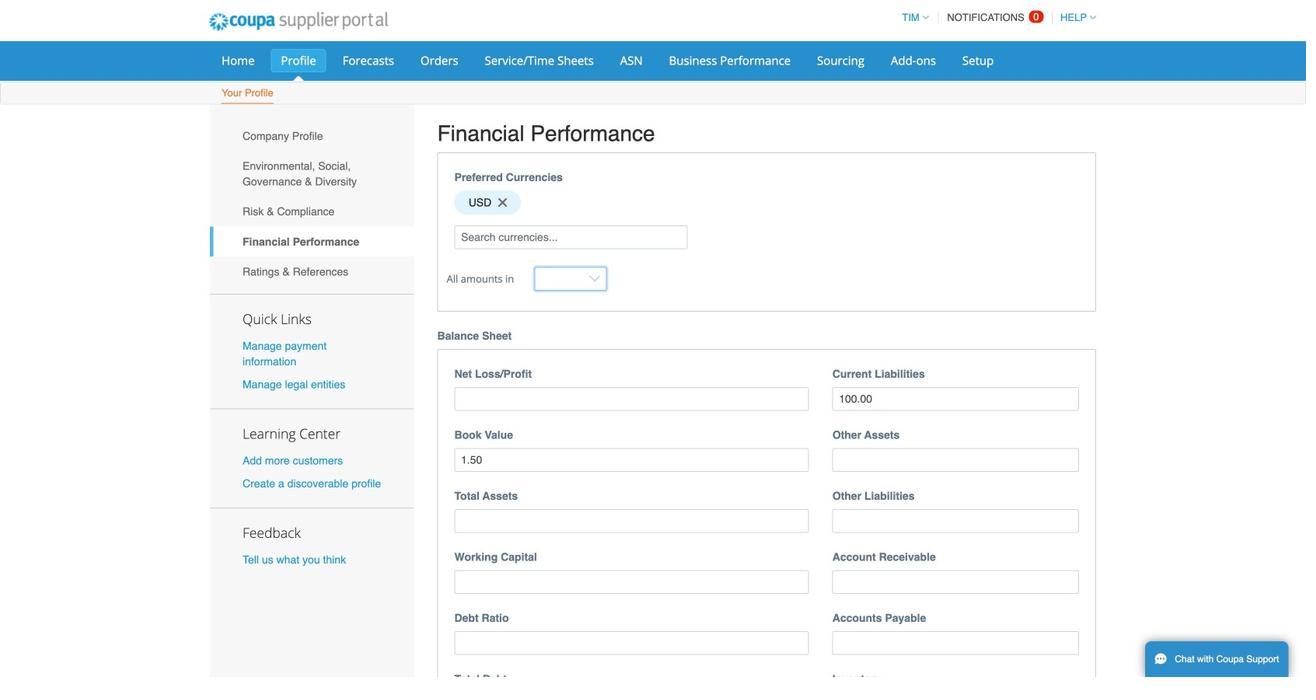 Task type: locate. For each thing, give the bounding box(es) containing it.
navigation
[[896, 2, 1097, 33]]

None text field
[[833, 387, 1080, 411], [833, 448, 1080, 472], [455, 570, 810, 594], [833, 570, 1080, 594], [455, 632, 810, 655], [833, 632, 1080, 655], [833, 387, 1080, 411], [833, 448, 1080, 472], [455, 570, 810, 594], [833, 570, 1080, 594], [455, 632, 810, 655], [833, 632, 1080, 655]]

coupa supplier portal image
[[198, 2, 399, 41]]

option inside selected list box
[[455, 191, 521, 215]]

None text field
[[455, 387, 810, 411], [455, 448, 810, 472], [455, 509, 810, 533], [833, 509, 1080, 533], [455, 387, 810, 411], [455, 448, 810, 472], [455, 509, 810, 533], [833, 509, 1080, 533]]

Search currencies... field
[[455, 225, 688, 249]]

option
[[455, 191, 521, 215]]



Task type: describe. For each thing, give the bounding box(es) containing it.
selected list box
[[449, 187, 1085, 218]]



